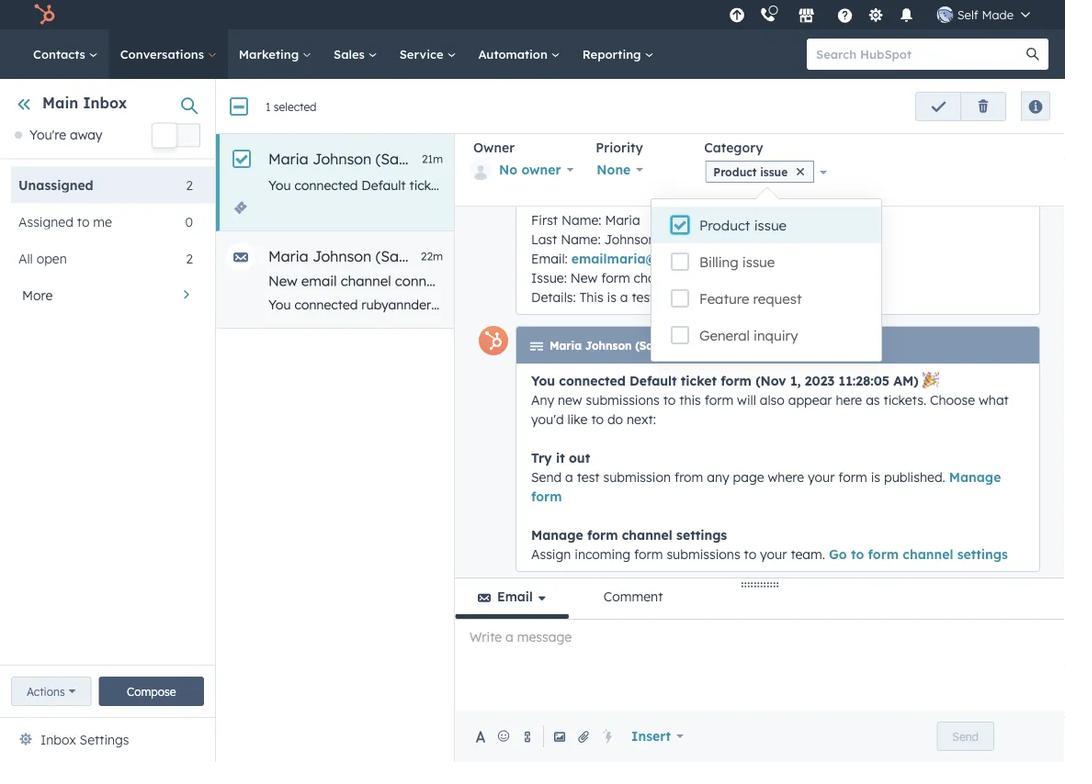 Task type: describe. For each thing, give the bounding box(es) containing it.
1 horizontal spatial inbox
[[83, 94, 127, 112]]

do inside new email channel connected to hubspot you connected rubyanndersson@gmail.com any new emails sent to this address will also appear here. choose what you'd like to do
[[1048, 297, 1064, 313]]

selected
[[274, 100, 317, 114]]

new form channel connected heading
[[455, 79, 1065, 134]]

first
[[531, 212, 558, 228]]

marketing
[[239, 46, 302, 62]]

billing
[[700, 254, 739, 271]]

any
[[707, 469, 730, 485]]

settings image
[[868, 8, 885, 24]]

johnson down emails
[[585, 339, 632, 353]]

1 vertical spatial product issue
[[700, 217, 787, 234]]

2 for all open
[[186, 250, 193, 266]]

this inside you connected default ticket form (nov 1, 2023 11:28:05 am) 🎉 any new submissions to this form will also appear here as tickets. choose what you'd like to do next:
[[680, 392, 701, 408]]

next:
[[627, 411, 656, 427]]

will for hubspot
[[758, 297, 777, 313]]

close image
[[797, 168, 805, 176]]

new email channel connected to hubspot you connected rubyanndersson@gmail.com any new emails sent to this address will also appear here. choose what you'd like to do 
[[268, 273, 1065, 313]]

team.
[[791, 547, 825, 563]]

22m
[[421, 250, 443, 263]]

insert
[[632, 729, 671, 745]]

as inside form from maria johnson (sample contact) with subject (no subject) row
[[971, 177, 985, 194]]

2 for unassigned
[[186, 177, 193, 193]]

manage for manage form
[[949, 469, 1001, 485]]

2 vertical spatial maria johnson (sample contact)
[[550, 339, 732, 353]]

where
[[768, 469, 804, 485]]

owner
[[522, 162, 561, 178]]

open
[[280, 99, 308, 113]]

automation
[[478, 46, 551, 62]]

try it out send a test submission from any page where your form is published.
[[531, 450, 949, 485]]

manage for manage form channel settings assign incoming form submissions to your team. go to form channel settings
[[531, 527, 583, 543]]

general inquiry
[[700, 327, 798, 345]]

johnson inside form from maria johnson (sample contact) with subject (no subject) row
[[313, 150, 372, 168]]

details:
[[531, 289, 576, 305]]

contact) inside row
[[437, 247, 497, 266]]

contact) down address
[[684, 339, 732, 353]]

tickets. inside form from maria johnson (sample contact) with subject (no subject) row
[[989, 177, 1031, 194]]

0
[[185, 214, 193, 230]]

ruby anderson image
[[937, 6, 954, 23]]

search image
[[1027, 48, 1040, 61]]

a inside try it out send a test submission from any page where your form is published.
[[565, 469, 573, 485]]

to up rubyanndersson@gmail.com
[[467, 273, 480, 290]]

it
[[556, 450, 565, 466]]

new for new email channel connected to hubspot you connected rubyanndersson@gmail.com any new emails sent to this address will also appear here. choose what you'd like to do 
[[268, 273, 298, 290]]

assign
[[531, 547, 571, 563]]

2 vertical spatial issue
[[743, 254, 775, 271]]

johnson inside email from maria johnson (sample contact) with subject new email channel connected to hubspot row
[[313, 247, 372, 266]]

new inside first name: maria last name: johnson (sample contact) email: emailmaria@hubspot.com issue: new form channel connected details: this is a test form submission
[[571, 270, 598, 286]]

compose button
[[99, 677, 204, 707]]

self made button
[[926, 0, 1042, 29]]

reporting
[[583, 46, 645, 62]]

appear for hubspot
[[809, 297, 853, 313]]

help image
[[837, 8, 854, 25]]

self made
[[958, 7, 1014, 22]]

new for new form channel connected
[[510, 86, 543, 105]]

product issue inside popup button
[[714, 165, 788, 179]]

submission inside first name: maria last name: johnson (sample contact) email: emailmaria@hubspot.com issue: new form channel connected details: this is a test form submission
[[691, 289, 759, 305]]

address
[[707, 297, 755, 313]]

new form channel connected
[[510, 86, 725, 105]]

try
[[531, 450, 552, 466]]

what inside you connected default ticket form (nov 1, 2023 11:28:05 am) 🎉 any new submissions to this form will also appear here as tickets. choose what you'd like to do next:
[[979, 392, 1009, 408]]

away
[[70, 127, 102, 143]]

this for hubspot
[[681, 297, 703, 313]]

johnson inside first name: maria last name: johnson (sample contact) email: emailmaria@hubspot.com issue: new form channel connected details: this is a test form submission
[[604, 231, 656, 247]]

all
[[18, 250, 33, 266]]

priority
[[596, 140, 643, 156]]

main inbox
[[42, 94, 127, 112]]

contacts
[[33, 46, 89, 62]]

am) for any
[[608, 177, 632, 194]]

upgrade image
[[729, 8, 746, 24]]

connected inside first name: maria last name: johnson (sample contact) email: emailmaria@hubspot.com issue: new form channel connected details: this is a test form submission
[[685, 270, 748, 286]]

more
[[22, 287, 53, 303]]

hubspot
[[484, 273, 542, 290]]

new for new
[[934, 99, 957, 113]]

last
[[531, 231, 557, 247]]

hubspot image
[[33, 4, 55, 26]]

new inside you connected default ticket form (nov 1, 2023 11:28:05 am) 🎉 any new submissions to this form will also appear here as tickets. choose what you'd like to do next:
[[558, 392, 582, 408]]

calling icon button
[[753, 3, 784, 27]]

test inside try it out send a test submission from any page where your form is published.
[[577, 469, 600, 485]]

service link
[[389, 29, 467, 79]]

like inside you connected default ticket form (nov 1, 2023 11:28:05 am) 🎉 any new submissions to this form will also appear here as tickets. choose what you'd like to do next:
[[568, 411, 588, 427]]

this for (nov
[[784, 177, 806, 194]]

main
[[42, 94, 78, 112]]

row group containing maria johnson (sample contact)
[[216, 134, 1065, 329]]

to left the next:
[[591, 411, 604, 427]]

submissions inside form from maria johnson (sample contact) with subject (no subject) row
[[691, 177, 765, 194]]

manage form
[[531, 469, 1001, 505]]

submissions inside manage form channel settings assign incoming form submissions to your team. go to form channel settings
[[667, 547, 741, 563]]

maria down details:
[[550, 339, 582, 353]]

unassigned
[[18, 177, 93, 193]]

ticket for you connected default ticket form (nov 1, 2023 11:28:05 am) 🎉 any new submissions to this form will also appear here as tickets. choose what you'd like to do next:
[[681, 373, 717, 389]]

1 selected
[[266, 100, 317, 114]]

upgrade link
[[726, 5, 749, 24]]

you for you connected default ticket form (nov 1, 2023 11:28:05 am) 🎉 any new submissions to this form will also appear here as tickets. choose what you'd like to do next:
[[531, 373, 555, 389]]

connected down 22m
[[395, 273, 463, 290]]

actions
[[27, 685, 65, 699]]

none button
[[596, 158, 655, 179]]

also for hubspot
[[781, 297, 806, 313]]

1 horizontal spatial settings
[[958, 547, 1008, 563]]

to up from
[[663, 392, 676, 408]]

to left me
[[77, 214, 90, 230]]

Search HubSpot search field
[[807, 39, 1032, 70]]

new inside form from maria johnson (sample contact) with subject (no subject) row
[[663, 177, 687, 194]]

billing issue
[[700, 254, 775, 271]]

is inside first name: maria last name: johnson (sample contact) email: emailmaria@hubspot.com issue: new form channel connected details: this is a test form submission
[[607, 289, 617, 305]]

send inside button
[[953, 730, 979, 744]]

connected down email
[[295, 297, 358, 313]]

owner
[[473, 140, 515, 156]]

marketplaces image
[[799, 8, 815, 25]]

form from maria johnson (sample contact) with subject (no subject) row
[[216, 134, 1065, 232]]

assigned
[[18, 214, 73, 230]]

settings
[[80, 733, 129, 749]]

channel inside first name: maria last name: johnson (sample contact) email: emailmaria@hubspot.com issue: new form channel connected details: this is a test form submission
[[634, 270, 681, 286]]

actions button
[[11, 677, 92, 707]]

channel down published. in the right bottom of the page
[[903, 547, 954, 563]]

no
[[499, 162, 518, 178]]

automation link
[[467, 29, 572, 79]]

assigned to me
[[18, 214, 112, 230]]

self
[[958, 7, 979, 22]]

maria inside row
[[268, 247, 309, 266]]

maria inside row
[[268, 150, 309, 168]]

to right the you'd
[[1032, 297, 1045, 313]]

settings link
[[865, 5, 888, 24]]

manage form link
[[531, 469, 1001, 505]]

none
[[597, 162, 631, 178]]

1
[[266, 100, 271, 114]]

your inside manage form channel settings assign incoming form submissions to your team. go to form channel settings
[[760, 547, 787, 563]]

test inside first name: maria last name: johnson (sample contact) email: emailmaria@hubspot.com issue: new form channel connected details: this is a test form submission
[[632, 289, 655, 305]]

open group
[[265, 91, 389, 121]]

first name: maria last name: johnson (sample contact) email: emailmaria@hubspot.com issue: new form channel connected details: this is a test form submission
[[531, 212, 766, 305]]

made
[[982, 7, 1014, 22]]

inquiry
[[754, 327, 798, 345]]

form inside try it out send a test submission from any page where your form is published.
[[839, 469, 868, 485]]

category
[[704, 140, 763, 156]]

feature request
[[700, 290, 802, 308]]

issue inside popup button
[[760, 165, 788, 179]]

2 name: from the top
[[561, 231, 601, 247]]

to right sent
[[665, 297, 678, 313]]

page
[[733, 469, 764, 485]]

group down search hubspot "search field"
[[916, 92, 1007, 121]]

you connected default ticket form (nov 1, 2023 11:28:05 am) 🎉 any new submissions to this form will also appear here as tickets. choose what you'd like to do next:
[[531, 373, 1009, 427]]

1 link opens in a new window image from the top
[[729, 88, 744, 107]]

go to form channel settings link
[[829, 547, 1008, 563]]



Task type: vqa. For each thing, say whether or not it's contained in the screenshot.
MENU
no



Task type: locate. For each thing, give the bounding box(es) containing it.
to left team.
[[744, 547, 757, 563]]

channel
[[587, 86, 645, 105], [634, 270, 681, 286], [341, 273, 391, 290], [622, 527, 673, 543], [903, 547, 954, 563]]

new inside "link"
[[510, 86, 543, 105]]

your right where
[[808, 469, 835, 485]]

channel down 'emailmaria@hubspot.com' link
[[634, 270, 681, 286]]

1 vertical spatial product
[[700, 217, 751, 234]]

connected inside form from maria johnson (sample contact) with subject (no subject) row
[[295, 177, 358, 194]]

0 vertical spatial send
[[531, 469, 562, 485]]

also inside new email channel connected to hubspot you connected rubyanndersson@gmail.com any new emails sent to this address will also appear here. choose what you'd like to do
[[781, 297, 806, 313]]

(sample inside row
[[376, 247, 433, 266]]

appear down new 'popup button'
[[893, 177, 937, 194]]

choose
[[890, 297, 935, 313], [930, 392, 975, 408]]

row group
[[216, 134, 1065, 329]]

submissions
[[691, 177, 765, 194], [586, 392, 660, 408], [667, 547, 741, 563]]

this
[[784, 177, 806, 194], [681, 297, 703, 313], [680, 392, 701, 408]]

1 vertical spatial appear
[[809, 297, 853, 313]]

any
[[636, 177, 659, 194], [538, 297, 561, 313], [531, 392, 554, 408]]

0 vertical spatial 1,
[[512, 177, 521, 194]]

name: right last
[[561, 231, 601, 247]]

is
[[607, 289, 617, 305], [871, 469, 881, 485]]

0 vertical spatial a
[[620, 289, 628, 305]]

channel inside new email channel connected to hubspot you connected rubyanndersson@gmail.com any new emails sent to this address will also appear here. choose what you'd like to do
[[341, 273, 391, 290]]

choo
[[1035, 177, 1065, 194]]

1, left the owner
[[512, 177, 521, 194]]

1, for any
[[512, 177, 521, 194]]

comment button
[[581, 579, 686, 620]]

ticket inside form from maria johnson (sample contact) with subject (no subject) row
[[410, 177, 443, 194]]

2 down 0
[[186, 250, 193, 266]]

0 horizontal spatial send
[[531, 469, 562, 485]]

appear for (nov
[[893, 177, 937, 194]]

johnson up emailmaria@hubspot.com
[[604, 231, 656, 247]]

0 horizontal spatial here
[[836, 392, 862, 408]]

ticket
[[410, 177, 443, 194], [681, 373, 717, 389]]

your left team.
[[760, 547, 787, 563]]

1 vertical spatial default
[[630, 373, 677, 389]]

2 vertical spatial will
[[737, 392, 756, 408]]

contacts link
[[22, 29, 109, 79]]

open
[[36, 250, 67, 266]]

any inside new email channel connected to hubspot you connected rubyanndersson@gmail.com any new emails sent to this address will also appear here. choose what you'd like to do
[[538, 297, 561, 313]]

issue up 'feature request'
[[743, 254, 775, 271]]

group
[[984, 91, 1051, 121], [916, 92, 1007, 121]]

1 vertical spatial settings
[[958, 547, 1008, 563]]

channel for new email channel connected to hubspot you connected rubyanndersson@gmail.com any new emails sent to this address will also appear here. choose what you'd like to do 
[[341, 273, 391, 290]]

is inside try it out send a test submission from any page where your form is published.
[[871, 469, 881, 485]]

choose right here. in the top right of the page
[[890, 297, 935, 313]]

manage inside manage form
[[949, 469, 1001, 485]]

1 vertical spatial issue
[[754, 217, 787, 234]]

(nov inside form from maria johnson (sample contact) with subject (no subject) row
[[479, 177, 508, 194]]

0 horizontal spatial 1,
[[512, 177, 521, 194]]

default for you connected default ticket form (nov 1, 2023 11:28:05 am) any new submissions to this form will also appear here as tickets. choo
[[362, 177, 406, 194]]

(sample left owner
[[376, 150, 433, 168]]

2023 inside form from maria johnson (sample contact) with subject (no subject) row
[[525, 177, 554, 194]]

this
[[580, 289, 604, 305]]

product inside the product issue popup button
[[714, 165, 757, 179]]

any right none
[[636, 177, 659, 194]]

you connected default ticket form (nov 1, 2023 11:28:05 am) any new submissions to this form will also appear here as tickets. choo
[[268, 177, 1065, 194]]

will down 11:28
[[737, 392, 756, 408]]

0 vertical spatial test
[[632, 289, 655, 305]]

1 vertical spatial am)
[[894, 373, 919, 389]]

ticket for you connected default ticket form (nov 1, 2023 11:28:05 am) any new submissions to this form will also appear here as tickets. choo
[[410, 177, 443, 194]]

1 vertical spatial name:
[[561, 231, 601, 247]]

maria johnson (sample contact) inside row
[[268, 150, 497, 168]]

new down search hubspot "search field"
[[934, 99, 957, 113]]

contact) inside first name: maria last name: johnson (sample contact) email: emailmaria@hubspot.com issue: new form channel connected details: this is a test form submission
[[713, 231, 766, 247]]

channel down "reporting" link
[[587, 86, 645, 105]]

here inside form from maria johnson (sample contact) with subject (no subject) row
[[941, 177, 967, 194]]

0 horizontal spatial settings
[[677, 527, 727, 543]]

maria down none
[[605, 212, 640, 228]]

ticket down 21m
[[410, 177, 443, 194]]

tickets. down 🎉
[[884, 392, 927, 408]]

you inside form from maria johnson (sample contact) with subject (no subject) row
[[268, 177, 291, 194]]

send group
[[937, 723, 995, 752]]

1, inside form from maria johnson (sample contact) with subject (no subject) row
[[512, 177, 521, 194]]

new form channel connected link
[[510, 86, 747, 107]]

0 vertical spatial what
[[939, 297, 969, 313]]

connected up category on the top of page
[[649, 86, 725, 105]]

1 vertical spatial tickets.
[[884, 392, 927, 408]]

any inside form from maria johnson (sample contact) with subject (no subject) row
[[636, 177, 659, 194]]

issue up billing issue in the top of the page
[[754, 217, 787, 234]]

new button
[[918, 91, 984, 121]]

you're
[[29, 127, 66, 143]]

1 vertical spatial also
[[781, 297, 806, 313]]

0 horizontal spatial manage
[[531, 527, 583, 543]]

list box
[[652, 199, 882, 361]]

0 horizontal spatial your
[[760, 547, 787, 563]]

default inside form from maria johnson (sample contact) with subject (no subject) row
[[362, 177, 406, 194]]

1 vertical spatial inbox
[[40, 733, 76, 749]]

is right this
[[607, 289, 617, 305]]

new up this
[[571, 270, 598, 286]]

sales link
[[323, 29, 389, 79]]

1 vertical spatial 2
[[186, 250, 193, 266]]

0 horizontal spatial inbox
[[40, 733, 76, 749]]

maria inside first name: maria last name: johnson (sample contact) email: emailmaria@hubspot.com issue: new form channel connected details: this is a test form submission
[[605, 212, 640, 228]]

sent
[[636, 297, 661, 313]]

name:
[[562, 212, 602, 228], [561, 231, 601, 247]]

to inside form from maria johnson (sample contact) with subject (no subject) row
[[768, 177, 781, 194]]

(nov for any
[[479, 177, 508, 194]]

johnson up email
[[313, 247, 372, 266]]

0 vertical spatial settings
[[677, 527, 727, 543]]

hubspot link
[[22, 4, 69, 26]]

no owner button
[[470, 156, 574, 184]]

1 vertical spatial 1,
[[791, 373, 801, 389]]

incoming
[[575, 547, 631, 563]]

here
[[941, 177, 967, 194], [836, 392, 862, 408]]

11:28
[[754, 339, 779, 353]]

this inside new email channel connected to hubspot you connected rubyanndersson@gmail.com any new emails sent to this address will also appear here. choose what you'd like to do
[[681, 297, 703, 313]]

2023 for 🎉
[[805, 373, 835, 389]]

am) inside you connected default ticket form (nov 1, 2023 11:28:05 am) 🎉 any new submissions to this form will also appear here as tickets. choose what you'd like to do next:
[[894, 373, 919, 389]]

manage inside manage form channel settings assign incoming form submissions to your team. go to form channel settings
[[531, 527, 583, 543]]

self made menu
[[724, 0, 1043, 29]]

product issue
[[714, 165, 788, 179], [700, 217, 787, 234]]

0 horizontal spatial a
[[565, 469, 573, 485]]

ticket down general
[[681, 373, 717, 389]]

a left sent
[[620, 289, 628, 305]]

11:28:05
[[557, 177, 605, 194], [839, 373, 890, 389]]

issue:
[[531, 270, 567, 286]]

inbox up the away
[[83, 94, 127, 112]]

2 vertical spatial any
[[531, 392, 554, 408]]

johnson
[[313, 150, 372, 168], [604, 231, 656, 247], [313, 247, 372, 266], [585, 339, 632, 353]]

sales
[[334, 46, 368, 62]]

help button
[[830, 0, 861, 29]]

product up 'billing' at top
[[700, 217, 751, 234]]

0 vertical spatial 2
[[186, 177, 193, 193]]

form inside "link"
[[547, 86, 582, 105]]

1 vertical spatial what
[[979, 392, 1009, 408]]

0 vertical spatial maria johnson (sample contact)
[[268, 150, 497, 168]]

will up inquiry
[[758, 297, 777, 313]]

2 horizontal spatial will
[[842, 177, 861, 194]]

new left emails
[[565, 297, 589, 313]]

comment
[[604, 589, 663, 605]]

email
[[497, 589, 533, 605]]

channel for new form channel connected
[[587, 86, 645, 105]]

like inside new email channel connected to hubspot you connected rubyanndersson@gmail.com any new emails sent to this address will also appear here. choose what you'd like to do
[[1009, 297, 1029, 313]]

contact) inside row
[[437, 150, 497, 168]]

1 vertical spatial this
[[681, 297, 703, 313]]

1 vertical spatial will
[[758, 297, 777, 313]]

here inside you connected default ticket form (nov 1, 2023 11:28:05 am) 🎉 any new submissions to this form will also appear here as tickets. choose what you'd like to do next:
[[836, 392, 862, 408]]

this inside form from maria johnson (sample contact) with subject (no subject) row
[[784, 177, 806, 194]]

1 vertical spatial 11:28:05
[[839, 373, 890, 389]]

what
[[939, 297, 969, 313], [979, 392, 1009, 408]]

notifications button
[[891, 0, 923, 29]]

2 2 from the top
[[186, 250, 193, 266]]

1 vertical spatial send
[[953, 730, 979, 744]]

maria johnson (sample contact) for 21m
[[268, 150, 497, 168]]

1 vertical spatial (nov
[[756, 373, 787, 389]]

contact) up "hubspot"
[[437, 247, 497, 266]]

0 horizontal spatial test
[[577, 469, 600, 485]]

issue left close image
[[760, 165, 788, 179]]

this down general
[[680, 392, 701, 408]]

(sample up rubyanndersson@gmail.com
[[376, 247, 433, 266]]

submissions down from
[[667, 547, 741, 563]]

2 up 0
[[186, 177, 193, 193]]

submission down 'billing' at top
[[691, 289, 759, 305]]

you'd
[[972, 297, 1005, 313]]

product inside list box
[[700, 217, 751, 234]]

maria down "1 selected"
[[268, 150, 309, 168]]

0 vertical spatial will
[[842, 177, 861, 194]]

here.
[[857, 297, 886, 313]]

also inside you connected default ticket form (nov 1, 2023 11:28:05 am) 🎉 any new submissions to this form will also appear here as tickets. choose what you'd like to do next:
[[760, 392, 785, 408]]

contact) left no
[[437, 150, 497, 168]]

0 vertical spatial name:
[[562, 212, 602, 228]]

manage right published. in the right bottom of the page
[[949, 469, 1001, 485]]

new inside new email channel connected to hubspot you connected rubyanndersson@gmail.com any new emails sent to this address will also appear here. choose what you'd like to do
[[565, 297, 589, 313]]

toolbar containing owner
[[470, 140, 1050, 199]]

channel for manage form channel settings assign incoming form submissions to your team. go to form channel settings
[[622, 527, 673, 543]]

11:28:05 left 🎉
[[839, 373, 890, 389]]

2 link opens in a new window image from the top
[[729, 90, 744, 105]]

2 vertical spatial appear
[[788, 392, 832, 408]]

published.
[[884, 469, 946, 485]]

Open button
[[265, 91, 324, 121]]

0 horizontal spatial am)
[[608, 177, 632, 194]]

2 vertical spatial submissions
[[667, 547, 741, 563]]

(sample inside first name: maria last name: johnson (sample contact) email: emailmaria@hubspot.com issue: new form channel connected details: this is a test form submission
[[660, 231, 710, 247]]

emails
[[593, 297, 632, 313]]

0 horizontal spatial do
[[608, 411, 623, 427]]

new up you'd
[[558, 392, 582, 408]]

0 vertical spatial inbox
[[83, 94, 127, 112]]

to right go
[[851, 547, 864, 563]]

group inside new form channel connected heading
[[984, 91, 1051, 121]]

1 vertical spatial a
[[565, 469, 573, 485]]

a inside first name: maria last name: johnson (sample contact) email: emailmaria@hubspot.com issue: new form channel connected details: this is a test form submission
[[620, 289, 628, 305]]

1 vertical spatial manage
[[531, 527, 583, 543]]

am) for 🎉
[[894, 373, 919, 389]]

manage up assign
[[531, 527, 583, 543]]

conversations link
[[109, 29, 228, 79]]

will inside form from maria johnson (sample contact) with subject (no subject) row
[[842, 177, 861, 194]]

issue
[[760, 165, 788, 179], [754, 217, 787, 234], [743, 254, 775, 271]]

maria johnson (sample contact) for 22m
[[268, 247, 497, 266]]

2 vertical spatial new
[[558, 392, 582, 408]]

1 vertical spatial submission
[[603, 469, 671, 485]]

connected up you'd
[[559, 373, 626, 389]]

(nov down 11:28
[[756, 373, 787, 389]]

1 vertical spatial test
[[577, 469, 600, 485]]

1 horizontal spatial test
[[632, 289, 655, 305]]

do inside you connected default ticket form (nov 1, 2023 11:28:05 am) 🎉 any new submissions to this form will also appear here as tickets. choose what you'd like to do next:
[[608, 411, 623, 427]]

channel right email
[[341, 273, 391, 290]]

group down search icon
[[984, 91, 1051, 121]]

as inside you connected default ticket form (nov 1, 2023 11:28:05 am) 🎉 any new submissions to this form will also appear here as tickets. choose what you'd like to do next:
[[866, 392, 880, 408]]

maria up email
[[268, 247, 309, 266]]

you're away
[[29, 127, 102, 143]]

appear left here. in the top right of the page
[[809, 297, 853, 313]]

connected up "feature"
[[685, 270, 748, 286]]

11:28:05 for any
[[557, 177, 605, 194]]

email from maria johnson (sample contact) with subject new email channel connected to hubspot row
[[216, 232, 1065, 329]]

1 horizontal spatial as
[[971, 177, 985, 194]]

11:28:05 up first
[[557, 177, 605, 194]]

channel inside new form channel connected "link"
[[587, 86, 645, 105]]

connected inside you connected default ticket form (nov 1, 2023 11:28:05 am) 🎉 any new submissions to this form will also appear here as tickets. choose what you'd like to do next:
[[559, 373, 626, 389]]

to down new form channel connected heading
[[768, 177, 781, 194]]

1 vertical spatial submissions
[[586, 392, 660, 408]]

is left published. in the right bottom of the page
[[871, 469, 881, 485]]

contact)
[[437, 150, 497, 168], [713, 231, 766, 247], [437, 247, 497, 266], [684, 339, 732, 353]]

1 vertical spatial do
[[608, 411, 623, 427]]

all open
[[18, 250, 67, 266]]

also inside form from maria johnson (sample contact) with subject (no subject) row
[[865, 177, 890, 194]]

new left email
[[268, 273, 298, 290]]

maria johnson (sample contact) inside row
[[268, 247, 497, 266]]

0 vertical spatial new
[[663, 177, 687, 194]]

notifications image
[[899, 8, 915, 25]]

0 horizontal spatial as
[[866, 392, 880, 408]]

do left the next:
[[608, 411, 623, 427]]

product down category on the top of page
[[714, 165, 757, 179]]

toolbar inside main content
[[470, 140, 1050, 199]]

0 vertical spatial choose
[[890, 297, 935, 313]]

11:28:05 inside you connected default ticket form (nov 1, 2023 11:28:05 am) 🎉 any new submissions to this form will also appear here as tickets. choose what you'd like to do next:
[[839, 373, 890, 389]]

new right none popup button
[[663, 177, 687, 194]]

1 horizontal spatial a
[[620, 289, 628, 305]]

1 horizontal spatial 11:28:05
[[839, 373, 890, 389]]

you'd
[[531, 411, 564, 427]]

rubyanndersson@gmail.com
[[362, 297, 535, 313]]

you're away image
[[15, 132, 22, 139]]

1 horizontal spatial submission
[[691, 289, 759, 305]]

0 vertical spatial tickets.
[[989, 177, 1031, 194]]

form inside manage form
[[531, 489, 562, 505]]

no owner
[[499, 162, 561, 178]]

1, for 🎉
[[791, 373, 801, 389]]

2023 for any
[[525, 177, 554, 194]]

will inside you connected default ticket form (nov 1, 2023 11:28:05 am) 🎉 any new submissions to this form will also appear here as tickets. choose what you'd like to do next:
[[737, 392, 756, 408]]

1 vertical spatial 2023
[[805, 373, 835, 389]]

search button
[[1018, 39, 1049, 70]]

1 vertical spatial your
[[760, 547, 787, 563]]

0 vertical spatial issue
[[760, 165, 788, 179]]

11:28 am
[[754, 339, 799, 353]]

0 horizontal spatial (nov
[[479, 177, 508, 194]]

out
[[569, 450, 590, 466]]

any inside you connected default ticket form (nov 1, 2023 11:28:05 am) 🎉 any new submissions to this form will also appear here as tickets. choose what you'd like to do next:
[[531, 392, 554, 408]]

2023 inside you connected default ticket form (nov 1, 2023 11:28:05 am) 🎉 any new submissions to this form will also appear here as tickets. choose what you'd like to do next:
[[805, 373, 835, 389]]

you for you connected default ticket form (nov 1, 2023 11:28:05 am) any new submissions to this form will also appear here as tickets. choo
[[268, 177, 291, 194]]

appear inside you connected default ticket form (nov 1, 2023 11:28:05 am) 🎉 any new submissions to this form will also appear here as tickets. choose what you'd like to do next:
[[788, 392, 832, 408]]

general
[[700, 327, 750, 345]]

2
[[186, 177, 193, 193], [186, 250, 193, 266]]

manage
[[949, 469, 1001, 485], [531, 527, 583, 543]]

2 vertical spatial you
[[531, 373, 555, 389]]

new inside new email channel connected to hubspot you connected rubyanndersson@gmail.com any new emails sent to this address will also appear here. choose what you'd like to do
[[268, 273, 298, 290]]

choose inside new email channel connected to hubspot you connected rubyanndersson@gmail.com any new emails sent to this address will also appear here. choose what you'd like to do
[[890, 297, 935, 313]]

(nov for 🎉
[[756, 373, 787, 389]]

you inside new email channel connected to hubspot you connected rubyanndersson@gmail.com any new emails sent to this address will also appear here. choose what you'd like to do
[[268, 297, 291, 313]]

choose down 🎉
[[930, 392, 975, 408]]

also for (nov
[[865, 177, 890, 194]]

like right the you'd
[[1009, 297, 1029, 313]]

channel up incoming
[[622, 527, 673, 543]]

toolbar
[[470, 140, 1050, 199]]

service
[[400, 46, 447, 62]]

11:28:05 for 🎉
[[839, 373, 890, 389]]

2 vertical spatial this
[[680, 392, 701, 408]]

1, down am
[[791, 373, 801, 389]]

0 horizontal spatial ticket
[[410, 177, 443, 194]]

1 horizontal spatial (nov
[[756, 373, 787, 389]]

0 vertical spatial do
[[1048, 297, 1064, 313]]

0 horizontal spatial 11:28:05
[[557, 177, 605, 194]]

email:
[[531, 250, 568, 267]]

0 vertical spatial submissions
[[691, 177, 765, 194]]

do right the you'd
[[1048, 297, 1064, 313]]

new down automation link at the top
[[510, 86, 543, 105]]

insert button
[[620, 719, 696, 756]]

0 vertical spatial product
[[714, 165, 757, 179]]

am
[[782, 339, 799, 353]]

0 vertical spatial any
[[636, 177, 659, 194]]

1 vertical spatial new
[[565, 297, 589, 313]]

ticket inside you connected default ticket form (nov 1, 2023 11:28:05 am) 🎉 any new submissions to this form will also appear here as tickets. choose what you'd like to do next:
[[681, 373, 717, 389]]

submissions down category on the top of page
[[691, 177, 765, 194]]

link opens in a new window image
[[729, 88, 744, 107], [729, 90, 744, 105]]

🎉
[[923, 373, 935, 389]]

inbox left settings
[[40, 733, 76, 749]]

you inside you connected default ticket form (nov 1, 2023 11:28:05 am) 🎉 any new submissions to this form will also appear here as tickets. choose what you'd like to do next:
[[531, 373, 555, 389]]

tickets. left choo
[[989, 177, 1031, 194]]

am) inside form from maria johnson (sample contact) with subject (no subject) row
[[608, 177, 632, 194]]

(sample inside row
[[376, 150, 433, 168]]

1, inside you connected default ticket form (nov 1, 2023 11:28:05 am) 🎉 any new submissions to this form will also appear here as tickets. choose what you'd like to do next:
[[791, 373, 801, 389]]

am) left 🎉
[[894, 373, 919, 389]]

product issue down category on the top of page
[[714, 165, 788, 179]]

am) down "priority"
[[608, 177, 632, 194]]

1 2 from the top
[[186, 177, 193, 193]]

marketplaces button
[[788, 0, 826, 29]]

1 vertical spatial like
[[568, 411, 588, 427]]

11:28:05 inside form from maria johnson (sample contact) with subject (no subject) row
[[557, 177, 605, 194]]

product issue up billing issue in the top of the page
[[700, 217, 787, 234]]

0 vertical spatial appear
[[893, 177, 937, 194]]

from
[[675, 469, 704, 485]]

maria johnson (sample contact) up email
[[268, 247, 497, 266]]

1 horizontal spatial like
[[1009, 297, 1029, 313]]

any up you'd
[[531, 392, 554, 408]]

test
[[632, 289, 655, 305], [577, 469, 600, 485]]

inbox settings link
[[40, 730, 129, 752]]

0 vertical spatial this
[[784, 177, 806, 194]]

submission inside try it out send a test submission from any page where your form is published.
[[603, 469, 671, 485]]

maria johnson (sample contact) down open group
[[268, 150, 497, 168]]

0 vertical spatial is
[[607, 289, 617, 305]]

1 horizontal spatial will
[[758, 297, 777, 313]]

1 horizontal spatial do
[[1048, 297, 1064, 313]]

0 horizontal spatial will
[[737, 392, 756, 408]]

what inside new email channel connected to hubspot you connected rubyanndersson@gmail.com any new emails sent to this address will also appear here. choose what you'd like to do
[[939, 297, 969, 313]]

0 vertical spatial default
[[362, 177, 406, 194]]

1 horizontal spatial send
[[953, 730, 979, 744]]

1 vertical spatial here
[[836, 392, 862, 408]]

list box containing product issue
[[652, 199, 882, 361]]

0 horizontal spatial 2023
[[525, 177, 554, 194]]

inbox settings
[[40, 733, 129, 749]]

(nov down owner
[[479, 177, 508, 194]]

tickets.
[[989, 177, 1031, 194], [884, 392, 927, 408]]

product
[[714, 165, 757, 179], [700, 217, 751, 234]]

0 vertical spatial your
[[808, 469, 835, 485]]

(sample
[[376, 150, 433, 168], [660, 231, 710, 247], [376, 247, 433, 266], [635, 339, 681, 353]]

(sample up emailmaria@hubspot.com
[[660, 231, 710, 247]]

will right the product issue popup button
[[842, 177, 861, 194]]

will inside new email channel connected to hubspot you connected rubyanndersson@gmail.com any new emails sent to this address will also appear here. choose what you'd like to do
[[758, 297, 777, 313]]

new inside 'popup button'
[[934, 99, 957, 113]]

send inside try it out send a test submission from any page where your form is published.
[[531, 469, 562, 485]]

(sample down sent
[[635, 339, 681, 353]]

send button
[[937, 723, 995, 752]]

request
[[753, 290, 802, 308]]

0 vertical spatial manage
[[949, 469, 1001, 485]]

main content
[[216, 0, 1065, 763]]

submissions inside you connected default ticket form (nov 1, 2023 11:28:05 am) 🎉 any new submissions to this form will also appear here as tickets. choose what you'd like to do next:
[[586, 392, 660, 408]]

None button
[[323, 91, 389, 121]]

choose inside you connected default ticket form (nov 1, 2023 11:28:05 am) 🎉 any new submissions to this form will also appear here as tickets. choose what you'd like to do next:
[[930, 392, 975, 408]]

contact) up billing issue in the top of the page
[[713, 231, 766, 247]]

this down close image
[[784, 177, 806, 194]]

calling icon image
[[760, 7, 777, 24]]

1 horizontal spatial am)
[[894, 373, 919, 389]]

appear inside form from maria johnson (sample contact) with subject (no subject) row
[[893, 177, 937, 194]]

maria johnson (sample contact)
[[268, 150, 497, 168], [268, 247, 497, 266], [550, 339, 732, 353]]

submission left from
[[603, 469, 671, 485]]

will for (nov
[[842, 177, 861, 194]]

main content containing new form channel connected
[[216, 0, 1065, 763]]

submissions up the next:
[[586, 392, 660, 408]]

appear inside new email channel connected to hubspot you connected rubyanndersson@gmail.com any new emails sent to this address will also appear here. choose what you'd like to do
[[809, 297, 853, 313]]

a down out
[[565, 469, 573, 485]]

default for you connected default ticket form (nov 1, 2023 11:28:05 am) 🎉 any new submissions to this form will also appear here as tickets. choose what you'd like to do next:
[[630, 373, 677, 389]]

1 horizontal spatial is
[[871, 469, 881, 485]]

connected down open group
[[295, 177, 358, 194]]

1 horizontal spatial ticket
[[681, 373, 717, 389]]

1 horizontal spatial 1,
[[791, 373, 801, 389]]

emailmaria@hubspot.com
[[572, 250, 741, 267]]

0 vertical spatial product issue
[[714, 165, 788, 179]]

your inside try it out send a test submission from any page where your form is published.
[[808, 469, 835, 485]]

0 vertical spatial here
[[941, 177, 967, 194]]

conversations
[[120, 46, 208, 62]]

email
[[301, 273, 337, 290]]

product issue button
[[704, 154, 839, 185]]

0 vertical spatial ticket
[[410, 177, 443, 194]]

johnson down open group
[[313, 150, 372, 168]]

default inside you connected default ticket form (nov 1, 2023 11:28:05 am) 🎉 any new submissions to this form will also appear here as tickets. choose what you'd like to do next:
[[630, 373, 677, 389]]

maria johnson (sample contact) down sent
[[550, 339, 732, 353]]

1 name: from the top
[[562, 212, 602, 228]]

any down issue:
[[538, 297, 561, 313]]

0 horizontal spatial tickets.
[[884, 392, 927, 408]]

tickets. inside you connected default ticket form (nov 1, 2023 11:28:05 am) 🎉 any new submissions to this form will also appear here as tickets. choose what you'd like to do next:
[[884, 392, 927, 408]]

connected inside "link"
[[649, 86, 725, 105]]

1 horizontal spatial here
[[941, 177, 967, 194]]

1 vertical spatial as
[[866, 392, 880, 408]]

settings
[[677, 527, 727, 543], [958, 547, 1008, 563]]



